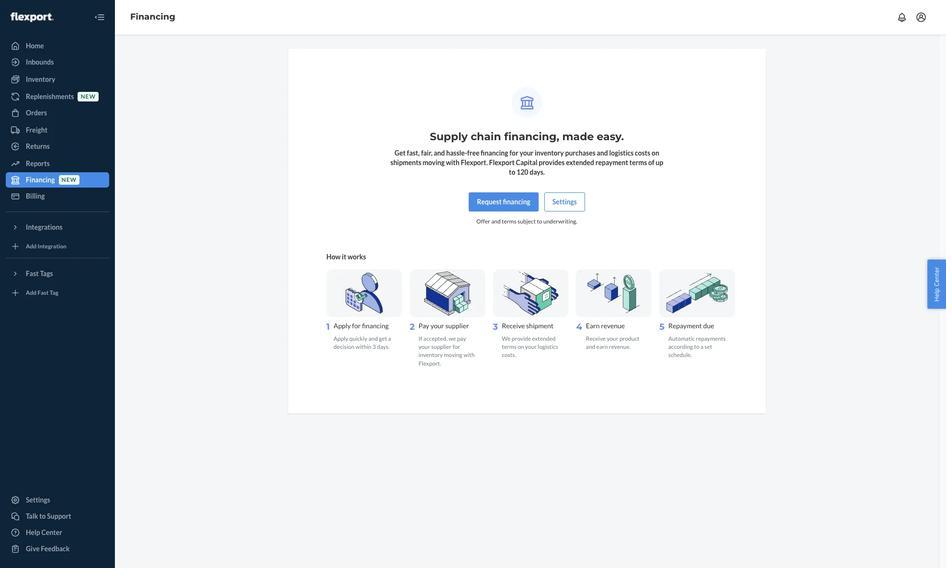 Task type: vqa. For each thing, say whether or not it's contained in the screenshot.
Available
no



Task type: describe. For each thing, give the bounding box(es) containing it.
works
[[348, 253, 366, 261]]

new for replenishments
[[81, 93, 96, 100]]

underwriting.
[[544, 218, 578, 225]]

automatic
[[669, 335, 695, 343]]

supply
[[430, 130, 468, 143]]

a for 5
[[701, 344, 704, 351]]

tag
[[50, 290, 58, 297]]

close navigation image
[[94, 11, 105, 23]]

extended inside the get fast, fair, and hassle-free financing for your inventory purchases and logistics costs on shipments moving with flexport. flexport capital provides extended repayment terms of up to 120 days.
[[566, 159, 595, 167]]

home
[[26, 42, 44, 50]]

we provide extended terms on your logistics costs.
[[502, 335, 559, 359]]

supplier inside the if accepted, we pay your supplier for inventory moving with flexport.
[[432, 344, 452, 351]]

automatic repayments according to a set schedule.
[[669, 335, 726, 359]]

hassle-
[[447, 149, 468, 157]]

provide
[[512, 335, 531, 343]]

logistics inside the get fast, fair, and hassle-free financing for your inventory purchases and logistics costs on shipments moving with flexport. flexport capital provides extended repayment terms of up to 120 days.
[[610, 149, 634, 157]]

request
[[477, 198, 502, 206]]

fast tags
[[26, 270, 53, 278]]

repayment
[[596, 159, 629, 167]]

how
[[327, 253, 341, 261]]

and inside apply quickly and get a decision within 3 days.
[[369, 335, 378, 343]]

integration
[[38, 243, 67, 250]]

1 vertical spatial financing
[[26, 176, 55, 184]]

orders
[[26, 109, 47, 117]]

revenue.
[[609, 344, 631, 351]]

and right offer
[[492, 218, 501, 225]]

0 vertical spatial supplier
[[446, 322, 469, 330]]

help center button
[[928, 260, 947, 309]]

support
[[47, 513, 71, 521]]

request financing
[[477, 198, 531, 206]]

apply for financing
[[334, 322, 389, 330]]

repayment
[[669, 322, 702, 330]]

apply for apply for financing
[[334, 322, 351, 330]]

to inside automatic repayments according to a set schedule.
[[695, 344, 700, 351]]

request financing button
[[469, 193, 539, 212]]

open account menu image
[[916, 11, 928, 23]]

free
[[468, 149, 480, 157]]

easy.
[[597, 130, 624, 143]]

with inside the if accepted, we pay your supplier for inventory moving with flexport.
[[464, 352, 475, 359]]

schedule.
[[669, 352, 692, 359]]

receive for receive shipment
[[502, 322, 525, 330]]

flexport. inside the get fast, fair, and hassle-free financing for your inventory purchases and logistics costs on shipments moving with flexport. flexport capital provides extended repayment terms of up to 120 days.
[[461, 159, 488, 167]]

freight link
[[6, 123, 109, 138]]

extended inside we provide extended terms on your logistics costs.
[[532, 335, 556, 343]]

earn revenue
[[586, 322, 625, 330]]

returns link
[[6, 139, 109, 154]]

tags
[[40, 270, 53, 278]]

terms inside the get fast, fair, and hassle-free financing for your inventory purchases and logistics costs on shipments moving with flexport. flexport capital provides extended repayment terms of up to 120 days.
[[630, 159, 647, 167]]

decision
[[334, 344, 355, 351]]

receive for receive your product and earn revenue.
[[586, 335, 606, 343]]

your inside receive your product and earn revenue.
[[607, 335, 619, 343]]

set
[[705, 344, 713, 351]]

subject
[[518, 218, 536, 225]]

give
[[26, 545, 40, 553]]

a for 1
[[388, 335, 391, 343]]

receive shipment
[[502, 322, 554, 330]]

earn
[[597, 344, 608, 351]]

product
[[620, 335, 640, 343]]

costs
[[635, 149, 651, 157]]

with inside the get fast, fair, and hassle-free financing for your inventory purchases and logistics costs on shipments moving with flexport. flexport capital provides extended repayment terms of up to 120 days.
[[446, 159, 460, 167]]

financing inside button
[[503, 198, 531, 206]]

get
[[379, 335, 387, 343]]

integrations
[[26, 223, 63, 231]]

settings inside button
[[553, 198, 577, 206]]

your up 'accepted,' at the left bottom of the page
[[431, 322, 444, 330]]

made
[[563, 130, 594, 143]]

5
[[660, 322, 665, 333]]

revenue
[[601, 322, 625, 330]]

1 horizontal spatial 3
[[493, 322, 498, 333]]

shipment
[[527, 322, 554, 330]]

fast inside dropdown button
[[26, 270, 39, 278]]

add integration link
[[6, 239, 109, 254]]

freight
[[26, 126, 47, 134]]

120
[[517, 168, 529, 176]]

1
[[327, 322, 330, 333]]

for inside the if accepted, we pay your supplier for inventory moving with flexport.
[[453, 344, 460, 351]]

of
[[649, 159, 655, 167]]

apply for apply quickly and get a decision within 3 days.
[[334, 335, 349, 343]]

feedback
[[41, 545, 70, 553]]

help center inside button
[[933, 267, 942, 302]]

purchases
[[566, 149, 596, 157]]

add for add integration
[[26, 243, 37, 250]]

on inside we provide extended terms on your logistics costs.
[[518, 344, 524, 351]]

flexport. inside the if accepted, we pay your supplier for inventory moving with flexport.
[[419, 360, 441, 367]]

0 horizontal spatial settings
[[26, 496, 50, 505]]

moving inside the if accepted, we pay your supplier for inventory moving with flexport.
[[444, 352, 463, 359]]

provides
[[539, 159, 565, 167]]

due
[[704, 322, 715, 330]]

pay
[[419, 322, 430, 330]]

inventory
[[26, 75, 55, 83]]

inbounds
[[26, 58, 54, 66]]

to inside button
[[39, 513, 46, 521]]

0 vertical spatial financing
[[130, 12, 175, 22]]

settings link
[[6, 493, 109, 508]]

home link
[[6, 38, 109, 54]]

offer
[[477, 218, 491, 225]]

your inside we provide extended terms on your logistics costs.
[[526, 344, 537, 351]]



Task type: locate. For each thing, give the bounding box(es) containing it.
repayments
[[696, 335, 726, 343]]

1 vertical spatial flexport.
[[419, 360, 441, 367]]

apply right 1
[[334, 322, 351, 330]]

on up 'up'
[[652, 149, 660, 157]]

to right "talk"
[[39, 513, 46, 521]]

a left set
[[701, 344, 704, 351]]

billing
[[26, 192, 45, 200]]

to left set
[[695, 344, 700, 351]]

for inside the get fast, fair, and hassle-free financing for your inventory purchases and logistics costs on shipments moving with flexport. flexport capital provides extended repayment terms of up to 120 days.
[[510, 149, 519, 157]]

your inside the get fast, fair, and hassle-free financing for your inventory purchases and logistics costs on shipments moving with flexport. flexport capital provides extended repayment terms of up to 120 days.
[[520, 149, 534, 157]]

a inside automatic repayments according to a set schedule.
[[701, 344, 704, 351]]

0 horizontal spatial new
[[62, 177, 77, 184]]

0 vertical spatial add
[[26, 243, 37, 250]]

0 vertical spatial flexport.
[[461, 159, 488, 167]]

moving down "we"
[[444, 352, 463, 359]]

your down provide
[[526, 344, 537, 351]]

inventory inside the get fast, fair, and hassle-free financing for your inventory purchases and logistics costs on shipments moving with flexport. flexport capital provides extended repayment terms of up to 120 days.
[[535, 149, 564, 157]]

1 horizontal spatial flexport.
[[461, 159, 488, 167]]

0 vertical spatial fast
[[26, 270, 39, 278]]

chain
[[471, 130, 501, 143]]

new down reports link
[[62, 177, 77, 184]]

terms left subject
[[502, 218, 517, 225]]

new for financing
[[62, 177, 77, 184]]

0 vertical spatial logistics
[[610, 149, 634, 157]]

days. down capital on the right of page
[[530, 168, 545, 176]]

0 vertical spatial help center
[[933, 267, 942, 302]]

1 vertical spatial new
[[62, 177, 77, 184]]

up
[[656, 159, 664, 167]]

0 horizontal spatial financing
[[26, 176, 55, 184]]

supply chain financing, made easy.
[[430, 130, 624, 143]]

1 vertical spatial center
[[41, 529, 62, 537]]

apply up decision
[[334, 335, 349, 343]]

for
[[510, 149, 519, 157], [352, 322, 361, 330], [453, 344, 460, 351]]

your down if
[[419, 344, 430, 351]]

1 horizontal spatial a
[[701, 344, 704, 351]]

help
[[933, 288, 942, 302], [26, 529, 40, 537]]

flexport
[[489, 159, 515, 167]]

your up revenue.
[[607, 335, 619, 343]]

and left get
[[369, 335, 378, 343]]

accepted,
[[424, 335, 448, 343]]

1 horizontal spatial settings
[[553, 198, 577, 206]]

0 horizontal spatial inventory
[[419, 352, 443, 359]]

1 horizontal spatial center
[[933, 267, 942, 287]]

with
[[446, 159, 460, 167], [464, 352, 475, 359]]

1 add from the top
[[26, 243, 37, 250]]

1 horizontal spatial with
[[464, 352, 475, 359]]

3 inside apply quickly and get a decision within 3 days.
[[373, 344, 376, 351]]

0 vertical spatial center
[[933, 267, 942, 287]]

and up repayment
[[597, 149, 608, 157]]

billing link
[[6, 189, 109, 204]]

0 horizontal spatial help
[[26, 529, 40, 537]]

financing up get
[[362, 322, 389, 330]]

inbounds link
[[6, 55, 109, 70]]

it
[[342, 253, 347, 261]]

financing link
[[130, 12, 175, 22]]

days. down get
[[377, 344, 390, 351]]

receive up 'we' at the bottom right of the page
[[502, 322, 525, 330]]

returns
[[26, 142, 50, 150]]

2 vertical spatial terms
[[502, 344, 517, 351]]

0 vertical spatial on
[[652, 149, 660, 157]]

we
[[502, 335, 511, 343]]

fair,
[[421, 149, 433, 157]]

new up orders link
[[81, 93, 96, 100]]

to
[[509, 168, 516, 176], [537, 218, 543, 225], [695, 344, 700, 351], [39, 513, 46, 521]]

add integration
[[26, 243, 67, 250]]

financing up subject
[[503, 198, 531, 206]]

0 horizontal spatial with
[[446, 159, 460, 167]]

flexport.
[[461, 159, 488, 167], [419, 360, 441, 367]]

2
[[410, 322, 415, 333]]

1 vertical spatial help center
[[26, 529, 62, 537]]

1 horizontal spatial receive
[[586, 335, 606, 343]]

inventory up provides
[[535, 149, 564, 157]]

0 vertical spatial moving
[[423, 159, 445, 167]]

1 vertical spatial days.
[[377, 344, 390, 351]]

days. inside the get fast, fair, and hassle-free financing for your inventory purchases and logistics costs on shipments moving with flexport. flexport capital provides extended repayment terms of up to 120 days.
[[530, 168, 545, 176]]

1 vertical spatial 3
[[373, 344, 376, 351]]

0 horizontal spatial 3
[[373, 344, 376, 351]]

and
[[434, 149, 445, 157], [597, 149, 608, 157], [492, 218, 501, 225], [369, 335, 378, 343], [586, 344, 596, 351]]

center inside button
[[933, 267, 942, 287]]

1 horizontal spatial new
[[81, 93, 96, 100]]

1 horizontal spatial logistics
[[610, 149, 634, 157]]

if
[[419, 335, 423, 343]]

financing up flexport
[[481, 149, 509, 157]]

0 vertical spatial financing
[[481, 149, 509, 157]]

offer and terms subject to underwriting.
[[477, 218, 578, 225]]

open notifications image
[[897, 11, 908, 23]]

supplier up pay
[[446, 322, 469, 330]]

3 left receive shipment
[[493, 322, 498, 333]]

settings up underwriting.
[[553, 198, 577, 206]]

fast left tag
[[38, 290, 49, 297]]

a
[[388, 335, 391, 343], [701, 344, 704, 351]]

help inside help center link
[[26, 529, 40, 537]]

get fast, fair, and hassle-free financing for your inventory purchases and logistics costs on shipments moving with flexport. flexport capital provides extended repayment terms of up to 120 days.
[[391, 149, 664, 176]]

1 vertical spatial help
[[26, 529, 40, 537]]

on inside the get fast, fair, and hassle-free financing for your inventory purchases and logistics costs on shipments moving with flexport. flexport capital provides extended repayment terms of up to 120 days.
[[652, 149, 660, 157]]

moving down fair,
[[423, 159, 445, 167]]

add fast tag link
[[6, 286, 109, 301]]

for up flexport
[[510, 149, 519, 157]]

pay your supplier
[[419, 322, 469, 330]]

talk to support button
[[6, 509, 109, 525]]

inventory
[[535, 149, 564, 157], [419, 352, 443, 359]]

with down pay
[[464, 352, 475, 359]]

with down the hassle-
[[446, 159, 460, 167]]

fast tags button
[[6, 266, 109, 282]]

0 horizontal spatial help center
[[26, 529, 62, 537]]

add for add fast tag
[[26, 290, 37, 297]]

quickly
[[350, 335, 368, 343]]

inventory link
[[6, 72, 109, 87]]

0 vertical spatial extended
[[566, 159, 595, 167]]

0 vertical spatial inventory
[[535, 149, 564, 157]]

logistics up repayment
[[610, 149, 634, 157]]

apply quickly and get a decision within 3 days.
[[334, 335, 391, 351]]

replenishments
[[26, 92, 74, 101]]

apply inside apply quickly and get a decision within 3 days.
[[334, 335, 349, 343]]

1 vertical spatial terms
[[502, 218, 517, 225]]

costs.
[[502, 352, 516, 359]]

a right get
[[388, 335, 391, 343]]

2 vertical spatial financing
[[362, 322, 389, 330]]

2 apply from the top
[[334, 335, 349, 343]]

1 horizontal spatial inventory
[[535, 149, 564, 157]]

4
[[577, 322, 583, 333]]

help center
[[933, 267, 942, 302], [26, 529, 62, 537]]

inventory inside the if accepted, we pay your supplier for inventory moving with flexport.
[[419, 352, 443, 359]]

1 vertical spatial financing
[[503, 198, 531, 206]]

if accepted, we pay your supplier for inventory moving with flexport.
[[419, 335, 475, 367]]

0 horizontal spatial on
[[518, 344, 524, 351]]

help center link
[[6, 526, 109, 541]]

new
[[81, 93, 96, 100], [62, 177, 77, 184]]

0 horizontal spatial days.
[[377, 344, 390, 351]]

your inside the if accepted, we pay your supplier for inventory moving with flexport.
[[419, 344, 430, 351]]

0 vertical spatial 3
[[493, 322, 498, 333]]

1 vertical spatial for
[[352, 322, 361, 330]]

on
[[652, 149, 660, 157], [518, 344, 524, 351]]

talk
[[26, 513, 38, 521]]

0 vertical spatial a
[[388, 335, 391, 343]]

reports
[[26, 160, 50, 168]]

1 horizontal spatial on
[[652, 149, 660, 157]]

extended down purchases
[[566, 159, 595, 167]]

moving inside the get fast, fair, and hassle-free financing for your inventory purchases and logistics costs on shipments moving with flexport. flexport capital provides extended repayment terms of up to 120 days.
[[423, 159, 445, 167]]

add fast tag
[[26, 290, 58, 297]]

extended
[[566, 159, 595, 167], [532, 335, 556, 343]]

1 vertical spatial inventory
[[419, 352, 443, 359]]

0 vertical spatial new
[[81, 93, 96, 100]]

1 horizontal spatial days.
[[530, 168, 545, 176]]

logistics down shipment
[[538, 344, 559, 351]]

receive inside receive your product and earn revenue.
[[586, 335, 606, 343]]

1 vertical spatial receive
[[586, 335, 606, 343]]

receive up "earn"
[[586, 335, 606, 343]]

1 vertical spatial a
[[701, 344, 704, 351]]

how it works
[[327, 253, 366, 261]]

0 vertical spatial apply
[[334, 322, 351, 330]]

and left "earn"
[[586, 344, 596, 351]]

financing,
[[504, 130, 560, 143]]

terms up costs.
[[502, 344, 517, 351]]

add left integration
[[26, 243, 37, 250]]

0 vertical spatial receive
[[502, 322, 525, 330]]

and right fair,
[[434, 149, 445, 157]]

reports link
[[6, 156, 109, 172]]

0 vertical spatial days.
[[530, 168, 545, 176]]

and inside receive your product and earn revenue.
[[586, 344, 596, 351]]

settings button
[[545, 193, 585, 212]]

to inside the get fast, fair, and hassle-free financing for your inventory purchases and logistics costs on shipments moving with flexport. flexport capital provides extended repayment terms of up to 120 days.
[[509, 168, 516, 176]]

for up quickly
[[352, 322, 361, 330]]

a inside apply quickly and get a decision within 3 days.
[[388, 335, 391, 343]]

repayment due
[[669, 322, 715, 330]]

0 horizontal spatial flexport.
[[419, 360, 441, 367]]

0 horizontal spatial center
[[41, 529, 62, 537]]

shipments
[[391, 159, 422, 167]]

financing
[[130, 12, 175, 22], [26, 176, 55, 184]]

1 horizontal spatial help
[[933, 288, 942, 302]]

0 vertical spatial with
[[446, 159, 460, 167]]

financing
[[481, 149, 509, 157], [503, 198, 531, 206], [362, 322, 389, 330]]

help inside help center button
[[933, 288, 942, 302]]

integrations button
[[6, 220, 109, 235]]

supplier down 'accepted,' at the left bottom of the page
[[432, 344, 452, 351]]

apply
[[334, 322, 351, 330], [334, 335, 349, 343]]

your up capital on the right of page
[[520, 149, 534, 157]]

3
[[493, 322, 498, 333], [373, 344, 376, 351]]

1 vertical spatial on
[[518, 344, 524, 351]]

orders link
[[6, 105, 109, 121]]

0 horizontal spatial for
[[352, 322, 361, 330]]

days. inside apply quickly and get a decision within 3 days.
[[377, 344, 390, 351]]

0 vertical spatial help
[[933, 288, 942, 302]]

0 vertical spatial terms
[[630, 159, 647, 167]]

fast,
[[407, 149, 420, 157]]

give feedback
[[26, 545, 70, 553]]

0 vertical spatial for
[[510, 149, 519, 157]]

1 apply from the top
[[334, 322, 351, 330]]

2 horizontal spatial for
[[510, 149, 519, 157]]

0 horizontal spatial receive
[[502, 322, 525, 330]]

0 horizontal spatial a
[[388, 335, 391, 343]]

inventory down 'accepted,' at the left bottom of the page
[[419, 352, 443, 359]]

logistics inside we provide extended terms on your logistics costs.
[[538, 344, 559, 351]]

flexport. down 'accepted,' at the left bottom of the page
[[419, 360, 441, 367]]

pay
[[457, 335, 466, 343]]

to right subject
[[537, 218, 543, 225]]

terms inside we provide extended terms on your logistics costs.
[[502, 344, 517, 351]]

flexport logo image
[[11, 12, 54, 22]]

get
[[395, 149, 406, 157]]

capital
[[516, 159, 538, 167]]

1 vertical spatial supplier
[[432, 344, 452, 351]]

1 vertical spatial with
[[464, 352, 475, 359]]

3 right within
[[373, 344, 376, 351]]

1 horizontal spatial help center
[[933, 267, 942, 302]]

2 vertical spatial for
[[453, 344, 460, 351]]

supplier
[[446, 322, 469, 330], [432, 344, 452, 351]]

extended down shipment
[[532, 335, 556, 343]]

days.
[[530, 168, 545, 176], [377, 344, 390, 351]]

1 vertical spatial fast
[[38, 290, 49, 297]]

center
[[933, 267, 942, 287], [41, 529, 62, 537]]

1 vertical spatial settings
[[26, 496, 50, 505]]

1 vertical spatial moving
[[444, 352, 463, 359]]

logistics
[[610, 149, 634, 157], [538, 344, 559, 351]]

2 add from the top
[[26, 290, 37, 297]]

1 vertical spatial extended
[[532, 335, 556, 343]]

receive your product and earn revenue.
[[586, 335, 640, 351]]

0 horizontal spatial logistics
[[538, 344, 559, 351]]

1 vertical spatial add
[[26, 290, 37, 297]]

settings up "talk"
[[26, 496, 50, 505]]

1 horizontal spatial for
[[453, 344, 460, 351]]

within
[[356, 344, 372, 351]]

1 vertical spatial apply
[[334, 335, 349, 343]]

on down provide
[[518, 344, 524, 351]]

0 horizontal spatial extended
[[532, 335, 556, 343]]

terms
[[630, 159, 647, 167], [502, 218, 517, 225], [502, 344, 517, 351]]

to left '120'
[[509, 168, 516, 176]]

terms down costs
[[630, 159, 647, 167]]

add down the fast tags
[[26, 290, 37, 297]]

fast left tags
[[26, 270, 39, 278]]

0 vertical spatial settings
[[553, 198, 577, 206]]

1 vertical spatial logistics
[[538, 344, 559, 351]]

financing inside the get fast, fair, and hassle-free financing for your inventory purchases and logistics costs on shipments moving with flexport. flexport capital provides extended repayment terms of up to 120 days.
[[481, 149, 509, 157]]

flexport. down free
[[461, 159, 488, 167]]

settings
[[553, 198, 577, 206], [26, 496, 50, 505]]

for down "we"
[[453, 344, 460, 351]]

1 horizontal spatial financing
[[130, 12, 175, 22]]

1 horizontal spatial extended
[[566, 159, 595, 167]]



